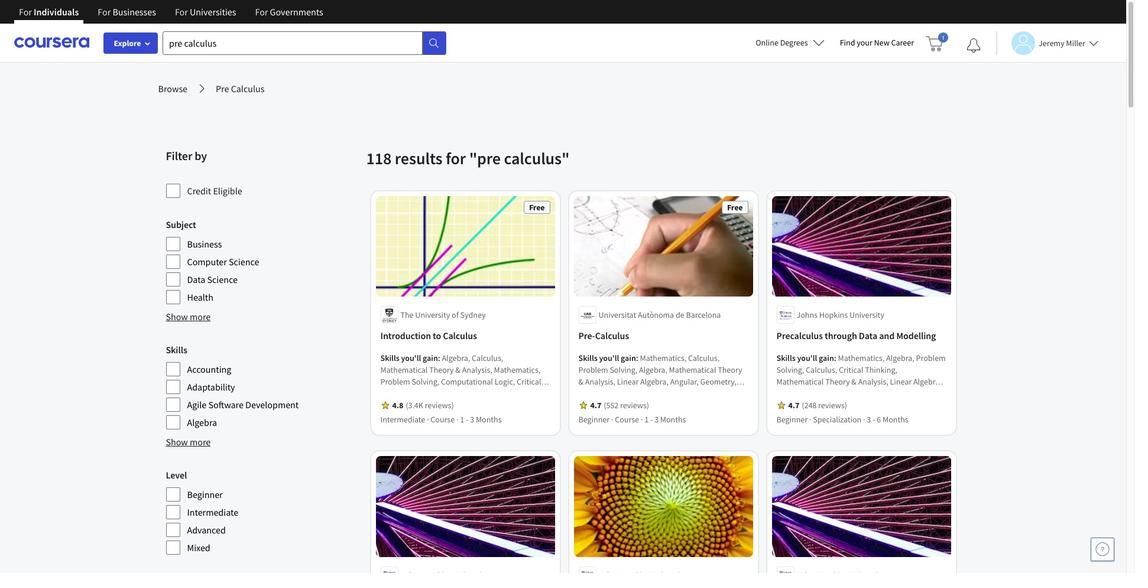 Task type: locate. For each thing, give the bounding box(es) containing it.
logic,
[[495, 377, 515, 388]]

new
[[875, 37, 890, 48]]

theory inside the algebra, calculus, mathematical theory & analysis, mathematics, problem solving, computational logic, critical thinking, differential equations, plot (graphics), geometry
[[430, 365, 454, 376]]

1 horizontal spatial beginner
[[579, 415, 610, 426]]

months down equations,
[[476, 415, 502, 426]]

0 horizontal spatial thinking,
[[381, 389, 413, 400]]

& up computational
[[456, 365, 461, 376]]

more for health
[[190, 311, 211, 323]]

- left 6
[[873, 415, 876, 426]]

months for pre-calculus
[[661, 415, 686, 426]]

solving, for precalculus through data and modelling
[[777, 365, 805, 376]]

plot up model, at the bottom right
[[777, 389, 791, 400]]

1 you'll from the left
[[401, 353, 421, 364]]

reviews) for to
[[425, 401, 454, 411]]

0 vertical spatial thinking,
[[866, 365, 898, 376]]

introduction
[[381, 330, 431, 342]]

coursera image
[[14, 33, 89, 52]]

"pre
[[470, 148, 501, 169]]

problem
[[917, 353, 946, 364], [579, 365, 608, 376], [381, 377, 410, 388]]

2 show more button from the top
[[166, 435, 211, 450]]

1 show more from the top
[[166, 311, 211, 323]]

mathematics, calculus, problem solving, algebra, mathematical theory & analysis, linear algebra, angular, geometry, operational analysis
[[579, 353, 743, 400]]

mathematics,
[[640, 353, 687, 364], [839, 353, 885, 364], [494, 365, 541, 376], [860, 389, 906, 400]]

problem up operational
[[579, 365, 608, 376]]

0 horizontal spatial reviews)
[[425, 401, 454, 411]]

0 horizontal spatial free
[[529, 202, 545, 213]]

intermediate up advanced
[[187, 507, 238, 519]]

0 horizontal spatial skills you'll gain :
[[381, 353, 442, 364]]

filter by
[[166, 148, 207, 163]]

1 vertical spatial show more
[[166, 437, 211, 448]]

solving, up differential
[[412, 377, 440, 388]]

1 horizontal spatial problem
[[579, 365, 608, 376]]

problem up geometry
[[381, 377, 410, 388]]

science
[[229, 256, 259, 268], [207, 274, 238, 286]]

solving, inside mathematics, calculus, problem solving, algebra, mathematical theory & analysis, linear algebra, angular, geometry, operational analysis
[[610, 365, 638, 376]]

1 horizontal spatial geometry,
[[874, 401, 910, 411]]

0 vertical spatial critical
[[839, 365, 864, 376]]

4.7 (248 reviews)
[[789, 401, 848, 411]]

1 course from the left
[[431, 415, 455, 426]]

1 skills you'll gain : from the left
[[381, 353, 442, 364]]

0 horizontal spatial problem
[[381, 377, 410, 388]]

·
[[427, 415, 429, 426], [457, 415, 459, 426], [612, 415, 614, 426], [641, 415, 643, 426], [810, 415, 812, 426], [864, 415, 866, 426]]

analysis, up computational
[[462, 365, 493, 376]]

- down mathematics, calculus, problem solving, algebra, mathematical theory & analysis, linear algebra, angular, geometry, operational analysis
[[651, 415, 653, 426]]

1 1 from the left
[[460, 415, 465, 426]]

1 (graphics), from the left
[[509, 389, 546, 400]]

2 gain from the left
[[621, 353, 636, 364]]

0 horizontal spatial 3
[[470, 415, 475, 426]]

0 horizontal spatial linear
[[617, 377, 639, 388]]

plot
[[493, 389, 507, 400], [777, 389, 791, 400]]

banner navigation
[[9, 0, 333, 33]]

calculus down universitat
[[595, 330, 629, 342]]

0 vertical spatial show more button
[[166, 310, 211, 324]]

calculus, inside mathematics, calculus, problem solving, algebra, mathematical theory & analysis, linear algebra, angular, geometry, operational analysis
[[689, 353, 720, 364]]

: down pre-calculus link
[[636, 353, 639, 364]]

0 horizontal spatial you'll
[[401, 353, 421, 364]]

mathematical inside mathematics, algebra, problem solving, calculus, critical thinking, mathematical theory & analysis, linear algebra, plot (graphics), applied mathematics, data model, regression, angular, geometry, data analysis, graph theory
[[777, 377, 824, 388]]

1 4.7 from the left
[[591, 401, 602, 411]]

0 horizontal spatial &
[[456, 365, 461, 376]]

1
[[460, 415, 465, 426], [645, 415, 649, 426]]

1 free from the left
[[529, 202, 545, 213]]

skills down introduction
[[381, 353, 400, 364]]

mathematical up (248
[[777, 377, 824, 388]]

& inside mathematics, calculus, problem solving, algebra, mathematical theory & analysis, linear algebra, angular, geometry, operational analysis
[[579, 377, 584, 388]]

1 horizontal spatial (graphics),
[[793, 389, 830, 400]]

0 horizontal spatial intermediate
[[187, 507, 238, 519]]

more down algebra
[[190, 437, 211, 448]]

filter
[[166, 148, 192, 163]]

skills for pre-calculus
[[579, 353, 598, 364]]

show notifications image
[[967, 38, 981, 53]]

solving, inside the algebra, calculus, mathematical theory & analysis, mathematics, problem solving, computational logic, critical thinking, differential equations, plot (graphics), geometry
[[412, 377, 440, 388]]

2 horizontal spatial mathematical
[[777, 377, 824, 388]]

2 horizontal spatial calculus,
[[806, 365, 838, 376]]

1 vertical spatial critical
[[517, 377, 542, 388]]

analysis, up operational
[[586, 377, 616, 388]]

show down health
[[166, 311, 188, 323]]

thinking, up geometry
[[381, 389, 413, 400]]

- for through
[[873, 415, 876, 426]]

months down mathematics, calculus, problem solving, algebra, mathematical theory & analysis, linear algebra, angular, geometry, operational analysis
[[661, 415, 686, 426]]

None search field
[[163, 31, 447, 55]]

2 · from the left
[[457, 415, 459, 426]]

2 horizontal spatial beginner
[[777, 415, 808, 426]]

2 horizontal spatial problem
[[917, 353, 946, 364]]

1 vertical spatial show
[[166, 437, 188, 448]]

: down to
[[438, 353, 441, 364]]

2 linear from the left
[[891, 377, 912, 388]]

0 horizontal spatial geometry,
[[701, 377, 737, 388]]

0 horizontal spatial gain
[[423, 353, 438, 364]]

beginner down model, at the bottom right
[[777, 415, 808, 426]]

intermediate · course · 1 - 3 months
[[381, 415, 502, 426]]

1 reviews) from the left
[[425, 401, 454, 411]]

& up operational
[[579, 377, 584, 388]]

0 vertical spatial problem
[[917, 353, 946, 364]]

beginner up advanced
[[187, 489, 223, 501]]

health
[[187, 292, 213, 303]]

2 horizontal spatial solving,
[[777, 365, 805, 376]]

more for algebra
[[190, 437, 211, 448]]

computer science
[[187, 256, 259, 268]]

0 horizontal spatial course
[[431, 415, 455, 426]]

university up 'introduction to calculus'
[[415, 310, 450, 321]]

0 horizontal spatial university
[[415, 310, 450, 321]]

for left governments
[[255, 6, 268, 18]]

1 vertical spatial intermediate
[[187, 507, 238, 519]]

1 horizontal spatial angular,
[[844, 401, 872, 411]]

1 vertical spatial geometry,
[[874, 401, 910, 411]]

· down (552 on the right of page
[[612, 415, 614, 426]]

· down (248
[[810, 415, 812, 426]]

1 vertical spatial more
[[190, 437, 211, 448]]

course
[[431, 415, 455, 426], [615, 415, 640, 426]]

reviews) up specialization
[[819, 401, 848, 411]]

3 gain from the left
[[819, 353, 835, 364]]

0 horizontal spatial :
[[438, 353, 441, 364]]

3 for from the left
[[175, 6, 188, 18]]

science up data science
[[229, 256, 259, 268]]

2 horizontal spatial &
[[852, 377, 857, 388]]

0 horizontal spatial (graphics),
[[509, 389, 546, 400]]

-
[[466, 415, 469, 426], [651, 415, 653, 426], [873, 415, 876, 426]]

you'll down pre-calculus
[[600, 353, 620, 364]]

1 university from the left
[[415, 310, 450, 321]]

thinking,
[[866, 365, 898, 376], [381, 389, 413, 400]]

3 : from the left
[[835, 353, 837, 364]]

computational
[[441, 377, 493, 388]]

2 - from the left
[[651, 415, 653, 426]]

1 horizontal spatial you'll
[[600, 353, 620, 364]]

2 horizontal spatial reviews)
[[819, 401, 848, 411]]

precalculus through data and modelling
[[777, 330, 937, 342]]

3 - from the left
[[873, 415, 876, 426]]

calculus, up applied
[[806, 365, 838, 376]]

2 horizontal spatial gain
[[819, 353, 835, 364]]

1 months from the left
[[476, 415, 502, 426]]

1 gain from the left
[[423, 353, 438, 364]]

6
[[877, 415, 882, 426]]

1 horizontal spatial course
[[615, 415, 640, 426]]

1 horizontal spatial mathematical
[[669, 365, 717, 376]]

skills you'll gain : down precalculus
[[777, 353, 839, 364]]

skills down precalculus
[[777, 353, 796, 364]]

4 for from the left
[[255, 6, 268, 18]]

by
[[195, 148, 207, 163]]

you'll down precalculus
[[798, 353, 818, 364]]

skills you'll gain : down introduction
[[381, 353, 442, 364]]

3 left 6
[[867, 415, 872, 426]]

&
[[456, 365, 461, 376], [579, 377, 584, 388], [852, 377, 857, 388]]

degrees
[[781, 37, 808, 48]]

0 horizontal spatial 1
[[460, 415, 465, 426]]

1 horizontal spatial reviews)
[[621, 401, 650, 411]]

you'll for pre-
[[600, 353, 620, 364]]

through
[[825, 330, 858, 342]]

intermediate for intermediate · course · 1 - 3 months
[[381, 415, 426, 426]]

for left businesses
[[98, 6, 111, 18]]

0 vertical spatial science
[[229, 256, 259, 268]]

1 horizontal spatial plot
[[777, 389, 791, 400]]

1 horizontal spatial &
[[579, 377, 584, 388]]

1 vertical spatial problem
[[579, 365, 608, 376]]

calculus, for pre-calculus
[[689, 353, 720, 364]]

2 plot from the left
[[777, 389, 791, 400]]

show more button down algebra
[[166, 435, 211, 450]]

critical right logic,
[[517, 377, 542, 388]]

reviews) down analysis
[[621, 401, 650, 411]]

gain
[[423, 353, 438, 364], [621, 353, 636, 364], [819, 353, 835, 364]]

mathematical down pre-calculus link
[[669, 365, 717, 376]]

beginner for beginner · specialization · 3 - 6 months
[[777, 415, 808, 426]]

0 vertical spatial more
[[190, 311, 211, 323]]

2 horizontal spatial months
[[883, 415, 909, 426]]

free for pre-calculus
[[728, 202, 743, 213]]

intermediate down 4.8
[[381, 415, 426, 426]]

2 horizontal spatial 3
[[867, 415, 872, 426]]

plot inside the algebra, calculus, mathematical theory & analysis, mathematics, problem solving, computational logic, critical thinking, differential equations, plot (graphics), geometry
[[493, 389, 507, 400]]

0 vertical spatial show
[[166, 311, 188, 323]]

1 horizontal spatial linear
[[891, 377, 912, 388]]

beginner inside level group
[[187, 489, 223, 501]]

2 3 from the left
[[655, 415, 659, 426]]

calculus, for introduction to calculus
[[472, 353, 504, 364]]

1 show more button from the top
[[166, 310, 211, 324]]

calculus, up logic,
[[472, 353, 504, 364]]

2 show more from the top
[[166, 437, 211, 448]]

for for individuals
[[19, 6, 32, 18]]

skills down pre-
[[579, 353, 598, 364]]

1 linear from the left
[[617, 377, 639, 388]]

mathematics, up 6
[[860, 389, 906, 400]]

0 vertical spatial geometry,
[[701, 377, 737, 388]]

2 for from the left
[[98, 6, 111, 18]]

2 horizontal spatial you'll
[[798, 353, 818, 364]]

credit
[[187, 185, 211, 197]]

2 more from the top
[[190, 437, 211, 448]]

plot down logic,
[[493, 389, 507, 400]]

help center image
[[1096, 543, 1110, 557]]

4.7 for pre-
[[591, 401, 602, 411]]

show more button down health
[[166, 310, 211, 324]]

2 you'll from the left
[[600, 353, 620, 364]]

show more down algebra
[[166, 437, 211, 448]]

· down 4.8 (3.4k reviews) on the bottom
[[427, 415, 429, 426]]

0 vertical spatial show more
[[166, 311, 211, 323]]

university up 'precalculus through data and modelling' link
[[850, 310, 885, 321]]

2 horizontal spatial calculus
[[595, 330, 629, 342]]

1 horizontal spatial -
[[651, 415, 653, 426]]

reviews) down differential
[[425, 401, 454, 411]]

regression,
[[802, 401, 842, 411]]

0 horizontal spatial solving,
[[412, 377, 440, 388]]

1 horizontal spatial :
[[636, 353, 639, 364]]

0 horizontal spatial angular,
[[671, 377, 699, 388]]

geometry, inside mathematics, algebra, problem solving, calculus, critical thinking, mathematical theory & analysis, linear algebra, plot (graphics), applied mathematics, data model, regression, angular, geometry, data analysis, graph theory
[[874, 401, 910, 411]]

4.7 down operational
[[591, 401, 602, 411]]

skills
[[166, 344, 187, 356], [381, 353, 400, 364], [579, 353, 598, 364], [777, 353, 796, 364]]

skills for introduction to calculus
[[381, 353, 400, 364]]

: for to
[[438, 353, 441, 364]]

governments
[[270, 6, 323, 18]]

2 1 from the left
[[645, 415, 649, 426]]

precalculus
[[777, 330, 823, 342]]

: down through
[[835, 353, 837, 364]]

1 more from the top
[[190, 311, 211, 323]]

& inside mathematics, algebra, problem solving, calculus, critical thinking, mathematical theory & analysis, linear algebra, plot (graphics), applied mathematics, data model, regression, angular, geometry, data analysis, graph theory
[[852, 377, 857, 388]]

linear down and
[[891, 377, 912, 388]]

you'll down introduction
[[401, 353, 421, 364]]

2 vertical spatial problem
[[381, 377, 410, 388]]

subject group
[[166, 218, 359, 305]]

skills group
[[166, 343, 359, 431]]

0 horizontal spatial beginner
[[187, 489, 223, 501]]

show down algebra
[[166, 437, 188, 448]]

6 · from the left
[[864, 415, 866, 426]]

(graphics), down logic,
[[509, 389, 546, 400]]

course down 4.7 (552 reviews)
[[615, 415, 640, 426]]

browse
[[158, 83, 188, 95]]

more down health
[[190, 311, 211, 323]]

· down 4.7 (552 reviews)
[[641, 415, 643, 426]]

2 (graphics), from the left
[[793, 389, 830, 400]]

reviews)
[[425, 401, 454, 411], [621, 401, 650, 411], [819, 401, 848, 411]]

algebra,
[[442, 353, 470, 364], [887, 353, 915, 364], [639, 365, 668, 376], [641, 377, 669, 388], [914, 377, 942, 388]]

explore
[[114, 38, 141, 49]]

- down equations,
[[466, 415, 469, 426]]

2 show from the top
[[166, 437, 188, 448]]

career
[[892, 37, 915, 48]]

show more down health
[[166, 311, 211, 323]]

find your new career
[[840, 37, 915, 48]]

course for to
[[431, 415, 455, 426]]

show for health
[[166, 311, 188, 323]]

solving, up analysis
[[610, 365, 638, 376]]

science down the computer science
[[207, 274, 238, 286]]

& up applied
[[852, 377, 857, 388]]

: for through
[[835, 353, 837, 364]]

calculus, down barcelona
[[689, 353, 720, 364]]

2 horizontal spatial -
[[873, 415, 876, 426]]

0 vertical spatial angular,
[[671, 377, 699, 388]]

3 you'll from the left
[[798, 353, 818, 364]]

What do you want to learn? text field
[[163, 31, 423, 55]]

reviews) for through
[[819, 401, 848, 411]]

:
[[438, 353, 441, 364], [636, 353, 639, 364], [835, 353, 837, 364]]

months right 6
[[883, 415, 909, 426]]

1 - from the left
[[466, 415, 469, 426]]

3 for introduction to calculus
[[470, 415, 475, 426]]

mathematical down introduction
[[381, 365, 428, 376]]

university
[[415, 310, 450, 321], [850, 310, 885, 321]]

months for introduction to calculus
[[476, 415, 502, 426]]

mathematics, down pre-calculus link
[[640, 353, 687, 364]]

algebra, inside the algebra, calculus, mathematical theory & analysis, mathematics, problem solving, computational logic, critical thinking, differential equations, plot (graphics), geometry
[[442, 353, 470, 364]]

2 course from the left
[[615, 415, 640, 426]]

1 vertical spatial thinking,
[[381, 389, 413, 400]]

algebra, calculus, mathematical theory & analysis, mathematics, problem solving, computational logic, critical thinking, differential equations, plot (graphics), geometry
[[381, 353, 546, 411]]

(graphics), inside mathematics, algebra, problem solving, calculus, critical thinking, mathematical theory & analysis, linear algebra, plot (graphics), applied mathematics, data model, regression, angular, geometry, data analysis, graph theory
[[793, 389, 830, 400]]

gain for calculus
[[621, 353, 636, 364]]

1 horizontal spatial university
[[850, 310, 885, 321]]

0 horizontal spatial mathematical
[[381, 365, 428, 376]]

more
[[190, 311, 211, 323], [190, 437, 211, 448]]

1 down equations,
[[460, 415, 465, 426]]

calculus, inside the algebra, calculus, mathematical theory & analysis, mathematics, problem solving, computational logic, critical thinking, differential equations, plot (graphics), geometry
[[472, 353, 504, 364]]

mathematical inside the algebra, calculus, mathematical theory & analysis, mathematics, problem solving, computational logic, critical thinking, differential equations, plot (graphics), geometry
[[381, 365, 428, 376]]

(graphics), inside the algebra, calculus, mathematical theory & analysis, mathematics, problem solving, computational logic, critical thinking, differential equations, plot (graphics), geometry
[[509, 389, 546, 400]]

0 horizontal spatial months
[[476, 415, 502, 426]]

mathematics, inside mathematics, calculus, problem solving, algebra, mathematical theory & analysis, linear algebra, angular, geometry, operational analysis
[[640, 353, 687, 364]]

1 horizontal spatial free
[[728, 202, 743, 213]]

2 free from the left
[[728, 202, 743, 213]]

show
[[166, 311, 188, 323], [166, 437, 188, 448]]

3 months from the left
[[883, 415, 909, 426]]

2 months from the left
[[661, 415, 686, 426]]

1 down analysis
[[645, 415, 649, 426]]

for left individuals
[[19, 6, 32, 18]]

for left universities
[[175, 6, 188, 18]]

0 horizontal spatial calculus,
[[472, 353, 504, 364]]

3 skills you'll gain : from the left
[[777, 353, 839, 364]]

2 horizontal spatial :
[[835, 353, 837, 364]]

analysis,
[[462, 365, 493, 376], [586, 377, 616, 388], [859, 377, 889, 388], [777, 413, 807, 423]]

you'll
[[401, 353, 421, 364], [600, 353, 620, 364], [798, 353, 818, 364]]

thinking, down and
[[866, 365, 898, 376]]

& inside the algebra, calculus, mathematical theory & analysis, mathematics, problem solving, computational logic, critical thinking, differential equations, plot (graphics), geometry
[[456, 365, 461, 376]]

3 reviews) from the left
[[819, 401, 848, 411]]

course down 4.8 (3.4k reviews) on the bottom
[[431, 415, 455, 426]]

for for governments
[[255, 6, 268, 18]]

calculus down of
[[443, 330, 477, 342]]

0 horizontal spatial calculus
[[231, 83, 265, 95]]

sydney
[[461, 310, 486, 321]]

calculus
[[231, 83, 265, 95], [443, 330, 477, 342], [595, 330, 629, 342]]

1 vertical spatial show more button
[[166, 435, 211, 450]]

problem down modelling at bottom
[[917, 353, 946, 364]]

2 4.7 from the left
[[789, 401, 800, 411]]

find
[[840, 37, 856, 48]]

skills up accounting
[[166, 344, 187, 356]]

1 horizontal spatial thinking,
[[866, 365, 898, 376]]

problem inside mathematics, algebra, problem solving, calculus, critical thinking, mathematical theory & analysis, linear algebra, plot (graphics), applied mathematics, data model, regression, angular, geometry, data analysis, graph theory
[[917, 353, 946, 364]]

4.7 left (248
[[789, 401, 800, 411]]

1 for pre-calculus
[[645, 415, 649, 426]]

1 horizontal spatial calculus,
[[689, 353, 720, 364]]

analysis, up 6
[[859, 377, 889, 388]]

1 horizontal spatial gain
[[621, 353, 636, 364]]

solving, inside mathematics, algebra, problem solving, calculus, critical thinking, mathematical theory & analysis, linear algebra, plot (graphics), applied mathematics, data model, regression, angular, geometry, data analysis, graph theory
[[777, 365, 805, 376]]

gain down through
[[819, 353, 835, 364]]

1 horizontal spatial intermediate
[[381, 415, 426, 426]]

gain down 'introduction to calculus'
[[423, 353, 438, 364]]

1 horizontal spatial solving,
[[610, 365, 638, 376]]

0 horizontal spatial -
[[466, 415, 469, 426]]

linear up analysis
[[617, 377, 639, 388]]

1 plot from the left
[[493, 389, 507, 400]]

intermediate inside level group
[[187, 507, 238, 519]]

1 for from the left
[[19, 6, 32, 18]]

universitat autònoma de barcelona
[[599, 310, 721, 321]]

mathematical
[[381, 365, 428, 376], [669, 365, 717, 376], [777, 377, 824, 388]]

3 down mathematics, calculus, problem solving, algebra, mathematical theory & analysis, linear algebra, angular, geometry, operational analysis
[[655, 415, 659, 426]]

advanced
[[187, 525, 226, 537]]

0 horizontal spatial critical
[[517, 377, 542, 388]]

0 horizontal spatial 4.7
[[591, 401, 602, 411]]

critical
[[839, 365, 864, 376], [517, 377, 542, 388]]

calculus for pre calculus
[[231, 83, 265, 95]]

skills you'll gain : down pre-calculus
[[579, 353, 640, 364]]

1 horizontal spatial critical
[[839, 365, 864, 376]]

2 : from the left
[[636, 353, 639, 364]]

problem inside mathematics, calculus, problem solving, algebra, mathematical theory & analysis, linear algebra, angular, geometry, operational analysis
[[579, 365, 608, 376]]

beginner down (552 on the right of page
[[579, 415, 610, 426]]

show more button for health
[[166, 310, 211, 324]]

0 vertical spatial intermediate
[[381, 415, 426, 426]]

(graphics), up (248
[[793, 389, 830, 400]]

gain down pre-calculus
[[621, 353, 636, 364]]

solving, for pre-calculus
[[610, 365, 638, 376]]

mathematics, down 'precalculus through data and modelling' link
[[839, 353, 885, 364]]

2 reviews) from the left
[[621, 401, 650, 411]]

1 vertical spatial science
[[207, 274, 238, 286]]

3 down equations,
[[470, 415, 475, 426]]

solving,
[[610, 365, 638, 376], [777, 365, 805, 376], [412, 377, 440, 388]]

theory
[[430, 365, 454, 376], [718, 365, 743, 376], [826, 377, 850, 388], [832, 413, 856, 423]]

2 skills you'll gain : from the left
[[579, 353, 640, 364]]

1 horizontal spatial months
[[661, 415, 686, 426]]

data inside subject group
[[187, 274, 205, 286]]

agile software development
[[187, 399, 299, 411]]

angular, down applied
[[844, 401, 872, 411]]

angular, down pre-calculus link
[[671, 377, 699, 388]]

1 show from the top
[[166, 311, 188, 323]]

2 horizontal spatial skills you'll gain :
[[777, 353, 839, 364]]

for
[[19, 6, 32, 18], [98, 6, 111, 18], [175, 6, 188, 18], [255, 6, 268, 18]]

intermediate for intermediate
[[187, 507, 238, 519]]

1 3 from the left
[[470, 415, 475, 426]]

beginner · course · 1 - 3 months
[[579, 415, 686, 426]]

mathematics, up logic,
[[494, 365, 541, 376]]

1 vertical spatial angular,
[[844, 401, 872, 411]]

1 horizontal spatial 3
[[655, 415, 659, 426]]

1 : from the left
[[438, 353, 441, 364]]

months
[[476, 415, 502, 426], [661, 415, 686, 426], [883, 415, 909, 426]]

solving, down precalculus
[[777, 365, 805, 376]]

1 horizontal spatial skills you'll gain :
[[579, 353, 640, 364]]

· down equations,
[[457, 415, 459, 426]]

· left 6
[[864, 415, 866, 426]]

level group
[[166, 469, 359, 556]]

for governments
[[255, 6, 323, 18]]

geometry,
[[701, 377, 737, 388], [874, 401, 910, 411]]

show more for algebra
[[166, 437, 211, 448]]

0 horizontal spatial plot
[[493, 389, 507, 400]]

calculus right pre
[[231, 83, 265, 95]]

critical inside the algebra, calculus, mathematical theory & analysis, mathematics, problem solving, computational logic, critical thinking, differential equations, plot (graphics), geometry
[[517, 377, 542, 388]]

1 horizontal spatial 4.7
[[789, 401, 800, 411]]

precalculus through data and modelling link
[[777, 329, 947, 343]]

critical up applied
[[839, 365, 864, 376]]

beginner
[[579, 415, 610, 426], [777, 415, 808, 426], [187, 489, 223, 501]]

1 horizontal spatial 1
[[645, 415, 649, 426]]

(3.4k
[[406, 401, 424, 411]]



Task type: describe. For each thing, give the bounding box(es) containing it.
businesses
[[113, 6, 156, 18]]

the university of sydney
[[401, 310, 486, 321]]

4.7 for precalculus
[[789, 401, 800, 411]]

johns
[[797, 310, 818, 321]]

thinking, inside mathematics, algebra, problem solving, calculus, critical thinking, mathematical theory & analysis, linear algebra, plot (graphics), applied mathematics, data model, regression, angular, geometry, data analysis, graph theory
[[866, 365, 898, 376]]

beginner for beginner
[[187, 489, 223, 501]]

beginner · specialization · 3 - 6 months
[[777, 415, 909, 426]]

accounting
[[187, 364, 232, 376]]

miller
[[1067, 38, 1086, 48]]

1 for introduction to calculus
[[460, 415, 465, 426]]

online degrees
[[756, 37, 808, 48]]

beginner for beginner · course · 1 - 3 months
[[579, 415, 610, 426]]

3 · from the left
[[612, 415, 614, 426]]

find your new career link
[[834, 35, 920, 50]]

geometry, inside mathematics, calculus, problem solving, algebra, mathematical theory & analysis, linear algebra, angular, geometry, operational analysis
[[701, 377, 737, 388]]

autònoma
[[638, 310, 674, 321]]

pre-
[[579, 330, 596, 342]]

gain for through
[[819, 353, 835, 364]]

eligible
[[213, 185, 242, 197]]

hopkins
[[820, 310, 848, 321]]

credit eligible
[[187, 185, 242, 197]]

jeremy miller button
[[997, 31, 1099, 55]]

mathematics, inside the algebra, calculus, mathematical theory & analysis, mathematics, problem solving, computational logic, critical thinking, differential equations, plot (graphics), geometry
[[494, 365, 541, 376]]

computer
[[187, 256, 227, 268]]

you'll for precalculus
[[798, 353, 818, 364]]

4 · from the left
[[641, 415, 643, 426]]

the
[[401, 310, 414, 321]]

3 for pre-calculus
[[655, 415, 659, 426]]

specialization
[[814, 415, 862, 426]]

to
[[433, 330, 441, 342]]

agile
[[187, 399, 207, 411]]

adaptability
[[187, 382, 235, 393]]

skills inside skills group
[[166, 344, 187, 356]]

pre
[[216, 83, 229, 95]]

critical inside mathematics, algebra, problem solving, calculus, critical thinking, mathematical theory & analysis, linear algebra, plot (graphics), applied mathematics, data model, regression, angular, geometry, data analysis, graph theory
[[839, 365, 864, 376]]

level
[[166, 470, 187, 482]]

3 3 from the left
[[867, 415, 872, 426]]

course for calculus
[[615, 415, 640, 426]]

gain for to
[[423, 353, 438, 364]]

online
[[756, 37, 779, 48]]

introduction to calculus link
[[381, 329, 550, 343]]

skills you'll gain : for introduction
[[381, 353, 442, 364]]

science for computer science
[[229, 256, 259, 268]]

barcelona
[[687, 310, 721, 321]]

analysis
[[622, 389, 650, 400]]

angular, inside mathematics, calculus, problem solving, algebra, mathematical theory & analysis, linear algebra, angular, geometry, operational analysis
[[671, 377, 699, 388]]

mathematics, algebra, problem solving, calculus, critical thinking, mathematical theory & analysis, linear algebra, plot (graphics), applied mathematics, data model, regression, angular, geometry, data analysis, graph theory
[[777, 353, 946, 423]]

skills you'll gain : for pre-
[[579, 353, 640, 364]]

pre-calculus link
[[579, 329, 749, 343]]

software
[[208, 399, 244, 411]]

differential
[[415, 389, 453, 400]]

jeremy miller
[[1039, 38, 1086, 48]]

for universities
[[175, 6, 236, 18]]

of
[[452, 310, 459, 321]]

theory inside mathematics, calculus, problem solving, algebra, mathematical theory & analysis, linear algebra, angular, geometry, operational analysis
[[718, 365, 743, 376]]

online degrees button
[[747, 30, 834, 56]]

reviews) for calculus
[[621, 401, 650, 411]]

development
[[246, 399, 299, 411]]

science for data science
[[207, 274, 238, 286]]

de
[[676, 310, 685, 321]]

4.8 (3.4k reviews)
[[393, 401, 454, 411]]

graph
[[809, 413, 830, 423]]

skills for precalculus through data and modelling
[[777, 353, 796, 364]]

plot inside mathematics, algebra, problem solving, calculus, critical thinking, mathematical theory & analysis, linear algebra, plot (graphics), applied mathematics, data model, regression, angular, geometry, data analysis, graph theory
[[777, 389, 791, 400]]

- for to
[[466, 415, 469, 426]]

business
[[187, 238, 222, 250]]

linear inside mathematics, algebra, problem solving, calculus, critical thinking, mathematical theory & analysis, linear algebra, plot (graphics), applied mathematics, data model, regression, angular, geometry, data analysis, graph theory
[[891, 377, 912, 388]]

you'll for introduction
[[401, 353, 421, 364]]

subject
[[166, 219, 196, 231]]

skills you'll gain : for precalculus
[[777, 353, 839, 364]]

analysis, inside mathematics, calculus, problem solving, algebra, mathematical theory & analysis, linear algebra, angular, geometry, operational analysis
[[586, 377, 616, 388]]

for for universities
[[175, 6, 188, 18]]

for individuals
[[19, 6, 79, 18]]

: for calculus
[[636, 353, 639, 364]]

118
[[366, 148, 392, 169]]

thinking, inside the algebra, calculus, mathematical theory & analysis, mathematics, problem solving, computational logic, critical thinking, differential equations, plot (graphics), geometry
[[381, 389, 413, 400]]

shopping cart: 1 item image
[[926, 33, 949, 51]]

model,
[[777, 401, 800, 411]]

linear inside mathematics, calculus, problem solving, algebra, mathematical theory & analysis, linear algebra, angular, geometry, operational analysis
[[617, 377, 639, 388]]

jeremy
[[1039, 38, 1065, 48]]

equations,
[[455, 389, 492, 400]]

modelling
[[897, 330, 937, 342]]

geometry
[[381, 401, 415, 411]]

show for algebra
[[166, 437, 188, 448]]

analysis, down model, at the bottom right
[[777, 413, 807, 423]]

for businesses
[[98, 6, 156, 18]]

introduction to calculus
[[381, 330, 477, 342]]

universities
[[190, 6, 236, 18]]

problem for precalculus through data and modelling
[[917, 353, 946, 364]]

algebra
[[187, 417, 217, 429]]

months for precalculus through data and modelling
[[883, 415, 909, 426]]

data science
[[187, 274, 238, 286]]

(248
[[802, 401, 817, 411]]

calculus for pre-calculus
[[595, 330, 629, 342]]

(552
[[604, 401, 619, 411]]

free for introduction to calculus
[[529, 202, 545, 213]]

for for businesses
[[98, 6, 111, 18]]

mathematical inside mathematics, calculus, problem solving, algebra, mathematical theory & analysis, linear algebra, angular, geometry, operational analysis
[[669, 365, 717, 376]]

calculus"
[[504, 148, 570, 169]]

results
[[395, 148, 443, 169]]

pre-calculus
[[579, 330, 629, 342]]

problem inside the algebra, calculus, mathematical theory & analysis, mathematics, problem solving, computational logic, critical thinking, differential equations, plot (graphics), geometry
[[381, 377, 410, 388]]

applied
[[832, 389, 858, 400]]

problem for pre-calculus
[[579, 365, 608, 376]]

118 results for "pre calculus"
[[366, 148, 570, 169]]

4.8
[[393, 401, 404, 411]]

individuals
[[34, 6, 79, 18]]

analysis, inside the algebra, calculus, mathematical theory & analysis, mathematics, problem solving, computational logic, critical thinking, differential equations, plot (graphics), geometry
[[462, 365, 493, 376]]

your
[[857, 37, 873, 48]]

1 · from the left
[[427, 415, 429, 426]]

5 · from the left
[[810, 415, 812, 426]]

for
[[446, 148, 466, 169]]

universitat
[[599, 310, 637, 321]]

4.7 (552 reviews)
[[591, 401, 650, 411]]

angular, inside mathematics, algebra, problem solving, calculus, critical thinking, mathematical theory & analysis, linear algebra, plot (graphics), applied mathematics, data model, regression, angular, geometry, data analysis, graph theory
[[844, 401, 872, 411]]

calculus, inside mathematics, algebra, problem solving, calculus, critical thinking, mathematical theory & analysis, linear algebra, plot (graphics), applied mathematics, data model, regression, angular, geometry, data analysis, graph theory
[[806, 365, 838, 376]]

and
[[880, 330, 895, 342]]

show more for health
[[166, 311, 211, 323]]

show more button for algebra
[[166, 435, 211, 450]]

pre calculus
[[216, 83, 265, 95]]

2 university from the left
[[850, 310, 885, 321]]

operational
[[579, 389, 620, 400]]

browse link
[[158, 82, 188, 96]]

- for calculus
[[651, 415, 653, 426]]

1 horizontal spatial calculus
[[443, 330, 477, 342]]

explore button
[[104, 33, 158, 54]]



Task type: vqa. For each thing, say whether or not it's contained in the screenshot.
job-
no



